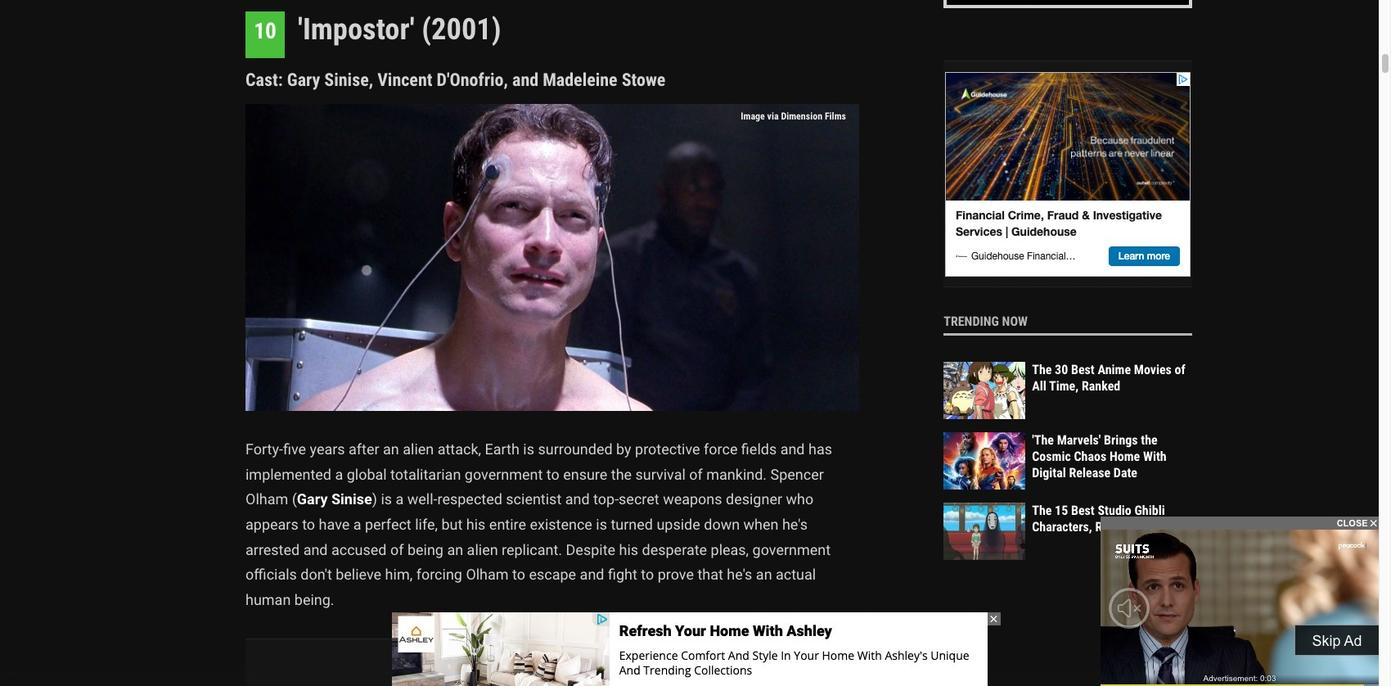 Task type: locate. For each thing, give the bounding box(es) containing it.
0 vertical spatial gary
[[287, 70, 320, 90]]

characters,
[[1033, 519, 1093, 535]]

ensure
[[563, 466, 608, 483]]

and up spencer
[[781, 441, 805, 458]]

gary sinise sitting with sticky electrodes on his forehead in impostor (2001) image
[[246, 104, 860, 411]]

to left "have"
[[302, 516, 315, 533]]

cosmic
[[1033, 449, 1072, 464]]

turned
[[611, 516, 653, 533]]

of inside forty-five years after an alien attack, earth is surrounded by protective force fields and has implemented a global totalitarian government to ensure the survival of mankind. spencer olham (
[[690, 466, 703, 483]]

films
[[825, 111, 847, 122]]

of up him, at bottom
[[391, 541, 404, 558]]

a
[[335, 466, 343, 483], [396, 491, 404, 508], [353, 516, 362, 533]]

1 vertical spatial a
[[396, 491, 404, 508]]

that
[[698, 566, 724, 583]]

anime
[[1098, 362, 1132, 378]]

ranked
[[1082, 378, 1121, 394], [1096, 519, 1135, 535]]

forty-
[[246, 441, 283, 458]]

1 vertical spatial is
[[381, 491, 392, 508]]

cast: gary sinise, vincent d'onofrio, and madeleine stowe
[[246, 70, 666, 90]]

0 horizontal spatial ✕
[[991, 614, 998, 624]]

1 vertical spatial he's
[[727, 566, 753, 583]]

is right )
[[381, 491, 392, 508]]

1 horizontal spatial alien
[[467, 541, 498, 558]]

best for anime
[[1072, 362, 1095, 378]]

gary
[[287, 70, 320, 90], [297, 491, 328, 508]]

2 horizontal spatial a
[[396, 491, 404, 508]]

he's down who
[[783, 516, 808, 533]]

time,
[[1050, 378, 1079, 394]]

to inside forty-five years after an alien attack, earth is surrounded by protective force fields and has implemented a global totalitarian government to ensure the survival of mankind. spencer olham (
[[547, 466, 560, 483]]

0 vertical spatial the
[[1142, 432, 1158, 448]]

ranked down anime
[[1082, 378, 1121, 394]]

is down 'top-'
[[596, 516, 608, 533]]

gary up "have"
[[297, 491, 328, 508]]

and
[[513, 70, 539, 90], [781, 441, 805, 458], [566, 491, 590, 508], [303, 541, 328, 558], [580, 566, 605, 583]]

✕
[[1371, 518, 1378, 528], [991, 614, 998, 624]]

0:03
[[1261, 674, 1277, 683]]

but
[[442, 516, 463, 533]]

1 vertical spatial government
[[753, 541, 831, 558]]

0 vertical spatial he's
[[783, 516, 808, 533]]

to up scientist
[[547, 466, 560, 483]]

advertisement: 0:03
[[1204, 674, 1277, 683]]

of up weapons at the bottom
[[690, 466, 703, 483]]

advertisement region
[[946, 72, 1191, 276], [392, 612, 988, 686], [430, 650, 675, 686]]

0 horizontal spatial of
[[391, 541, 404, 558]]

0 vertical spatial ✕
[[1371, 518, 1378, 528]]

the
[[1033, 362, 1052, 378], [1033, 503, 1052, 518]]

2 the from the top
[[1033, 503, 1052, 518]]

ranked inside the 15 best studio ghibli characters, ranked
[[1096, 519, 1135, 535]]

his
[[467, 516, 486, 533], [619, 541, 639, 558]]

government down earth
[[465, 466, 543, 483]]

pleas,
[[711, 541, 749, 558]]

and down despite
[[580, 566, 605, 583]]

government up actual
[[753, 541, 831, 558]]

designer
[[726, 491, 783, 508]]

a left well-
[[396, 491, 404, 508]]

digital
[[1033, 465, 1067, 480]]

1 vertical spatial an
[[447, 541, 464, 558]]

1 horizontal spatial his
[[619, 541, 639, 558]]

0 vertical spatial his
[[467, 516, 486, 533]]

2 horizontal spatial an
[[756, 566, 773, 583]]

0 vertical spatial is
[[523, 441, 535, 458]]

(
[[292, 491, 297, 508]]

0 horizontal spatial is
[[381, 491, 392, 508]]

0 vertical spatial olham
[[246, 491, 288, 508]]

is right earth
[[523, 441, 535, 458]]

2 vertical spatial of
[[391, 541, 404, 558]]

the up the all
[[1033, 362, 1052, 378]]

15
[[1055, 503, 1069, 518]]

0 vertical spatial an
[[383, 441, 399, 458]]

1 vertical spatial ✕
[[991, 614, 998, 624]]

1 vertical spatial ranked
[[1096, 519, 1135, 535]]

1 vertical spatial the
[[611, 466, 632, 483]]

alien down entire
[[467, 541, 498, 558]]

spencer
[[771, 466, 824, 483]]

sinise
[[332, 491, 372, 508]]

the inside the 30 best anime movies of all time, ranked
[[1033, 362, 1052, 378]]

1 horizontal spatial government
[[753, 541, 831, 558]]

0 vertical spatial ranked
[[1082, 378, 1121, 394]]

video player region
[[1101, 530, 1380, 686]]

olham
[[246, 491, 288, 508], [466, 566, 509, 583]]

olham up appears
[[246, 491, 288, 508]]

protective
[[635, 441, 701, 458]]

0 horizontal spatial his
[[467, 516, 486, 533]]

an left actual
[[756, 566, 773, 583]]

0 horizontal spatial government
[[465, 466, 543, 483]]

1 vertical spatial best
[[1072, 503, 1095, 518]]

gary right the cast:
[[287, 70, 320, 90]]

the for the 15 best studio ghibli characters, ranked
[[1033, 503, 1052, 518]]

1 horizontal spatial is
[[523, 441, 535, 458]]

1 best from the top
[[1072, 362, 1095, 378]]

1 vertical spatial alien
[[467, 541, 498, 558]]

2 vertical spatial is
[[596, 516, 608, 533]]

and inside forty-five years after an alien attack, earth is surrounded by protective force fields and has implemented a global totalitarian government to ensure the survival of mankind. spencer olham (
[[781, 441, 805, 458]]

10
[[254, 18, 277, 45]]

alien
[[403, 441, 434, 458], [467, 541, 498, 558]]

and up 'don't'
[[303, 541, 328, 558]]

1 vertical spatial of
[[690, 466, 703, 483]]

the 30 best anime movies of all time, ranked link
[[1033, 362, 1186, 394]]

with
[[1144, 449, 1167, 464]]

accused
[[332, 541, 387, 558]]

a up gary sinise
[[335, 466, 343, 483]]

an right after
[[383, 441, 399, 458]]

0 horizontal spatial an
[[383, 441, 399, 458]]

1 horizontal spatial of
[[690, 466, 703, 483]]

an down but
[[447, 541, 464, 558]]

0 vertical spatial the
[[1033, 362, 1052, 378]]

0 vertical spatial of
[[1175, 362, 1186, 378]]

olham right forcing at left bottom
[[466, 566, 509, 583]]

1 horizontal spatial ✕
[[1371, 518, 1378, 528]]

0 vertical spatial best
[[1072, 362, 1095, 378]]

the inside the 'the marvels' brings the cosmic chaos home with digital release date
[[1142, 432, 1158, 448]]

0 horizontal spatial the
[[611, 466, 632, 483]]

gary sinise
[[297, 491, 372, 508]]

1 the from the top
[[1033, 362, 1052, 378]]

government
[[465, 466, 543, 483], [753, 541, 831, 558]]

1 vertical spatial his
[[619, 541, 639, 558]]

ad
[[1345, 633, 1363, 650]]

he's down pleas,
[[727, 566, 753, 583]]

earth
[[485, 441, 520, 458]]

1 horizontal spatial a
[[353, 516, 362, 533]]

and down "ensure"
[[566, 491, 590, 508]]

ranked down studio
[[1096, 519, 1135, 535]]

the inside the 15 best studio ghibli characters, ranked
[[1033, 503, 1052, 518]]

the up with
[[1142, 432, 1158, 448]]

being.
[[295, 591, 335, 608]]

0 vertical spatial government
[[465, 466, 543, 483]]

0 vertical spatial alien
[[403, 441, 434, 458]]

1 horizontal spatial olham
[[466, 566, 509, 583]]

is
[[523, 441, 535, 458], [381, 491, 392, 508], [596, 516, 608, 533]]

skip ad
[[1313, 633, 1363, 650]]

2 vertical spatial an
[[756, 566, 773, 583]]

best inside the 15 best studio ghibli characters, ranked
[[1072, 503, 1095, 518]]

the left 15
[[1033, 503, 1052, 518]]

0 horizontal spatial alien
[[403, 441, 434, 458]]

1 vertical spatial gary
[[297, 491, 328, 508]]

1 horizontal spatial an
[[447, 541, 464, 558]]

the down by
[[611, 466, 632, 483]]

2 horizontal spatial of
[[1175, 362, 1186, 378]]

his right but
[[467, 516, 486, 533]]

best right 15
[[1072, 503, 1095, 518]]

dimension
[[781, 111, 823, 122]]

1 vertical spatial olham
[[466, 566, 509, 583]]

1 horizontal spatial the
[[1142, 432, 1158, 448]]

0 vertical spatial a
[[335, 466, 343, 483]]

an inside forty-five years after an alien attack, earth is surrounded by protective force fields and has implemented a global totalitarian government to ensure the survival of mankind. spencer olham (
[[383, 441, 399, 458]]

d'onofrio,
[[437, 70, 508, 90]]

best inside the 30 best anime movies of all time, ranked
[[1072, 362, 1095, 378]]

1 vertical spatial the
[[1033, 503, 1052, 518]]

1 horizontal spatial he's
[[783, 516, 808, 533]]

'the marvels' brings the cosmic chaos home with digital release date link
[[1033, 432, 1167, 480]]

2 best from the top
[[1072, 503, 1095, 518]]

'the
[[1033, 432, 1055, 448]]

he's
[[783, 516, 808, 533], [727, 566, 753, 583]]

alien up totalitarian
[[403, 441, 434, 458]]

brings
[[1105, 432, 1139, 448]]

via
[[768, 111, 779, 122]]

by
[[617, 441, 632, 458]]

of right the movies
[[1175, 362, 1186, 378]]

0 horizontal spatial olham
[[246, 491, 288, 508]]

'the marvels' brings the cosmic chaos home with digital release date
[[1033, 432, 1167, 480]]

best right "30"
[[1072, 362, 1095, 378]]

and right 'd'onofrio,'
[[513, 70, 539, 90]]

who
[[786, 491, 814, 508]]

chihiro and no-face wait on the train in 'spirited away' 1 image
[[944, 503, 1026, 560]]

his down the turned
[[619, 541, 639, 558]]

has
[[809, 441, 833, 458]]

best for studio
[[1072, 503, 1095, 518]]

0 horizontal spatial a
[[335, 466, 343, 483]]

a right "have"
[[353, 516, 362, 533]]

scientist
[[506, 491, 562, 508]]



Task type: vqa. For each thing, say whether or not it's contained in the screenshot.
Collider logo
no



Task type: describe. For each thing, give the bounding box(es) containing it.
release
[[1070, 465, 1111, 480]]

25-best-anime-movies-of-all-time,-ranked- 1 image
[[944, 362, 1026, 419]]

✕ button
[[988, 612, 1001, 626]]

0 horizontal spatial he's
[[727, 566, 753, 583]]

top-
[[594, 491, 619, 508]]

surrounded
[[538, 441, 613, 458]]

secret
[[619, 491, 660, 508]]

ghibli
[[1135, 503, 1166, 518]]

ranked inside the 30 best anime movies of all time, ranked
[[1082, 378, 1121, 394]]

alien inside forty-five years after an alien attack, earth is surrounded by protective force fields and has implemented a global totalitarian government to ensure the survival of mankind. spencer olham (
[[403, 441, 434, 458]]

(2001)
[[422, 12, 502, 47]]

fight
[[608, 566, 638, 583]]

well-
[[408, 491, 438, 508]]

stowe
[[622, 70, 666, 90]]

chaos
[[1075, 449, 1107, 464]]

the 15 best studio ghibli characters, ranked link
[[1033, 503, 1166, 535]]

officials
[[246, 566, 297, 583]]

forty-five years after an alien attack, earth is surrounded by protective force fields and has implemented a global totalitarian government to ensure the survival of mankind. spencer olham (
[[246, 441, 833, 508]]

five
[[283, 441, 306, 458]]

olham inside ) is a well-respected scientist and top-secret weapons designer who appears to have a perfect life, but his entire existence is turned upside down when he's arrested and accused of being an alien replicant. despite his desperate pleas, government officials don't believe him, forcing olham to escape and fight to prove that he's an actual human being.
[[466, 566, 509, 583]]

weapons
[[663, 491, 723, 508]]

government inside forty-five years after an alien attack, earth is surrounded by protective force fields and has implemented a global totalitarian government to ensure the survival of mankind. spencer olham (
[[465, 466, 543, 483]]

trending now
[[944, 314, 1028, 330]]

fields
[[742, 441, 777, 458]]

escape
[[529, 566, 577, 583]]

after
[[349, 441, 380, 458]]

close
[[1338, 518, 1369, 528]]

him,
[[385, 566, 413, 583]]

is inside forty-five years after an alien attack, earth is surrounded by protective force fields and has implemented a global totalitarian government to ensure the survival of mankind. spencer olham (
[[523, 441, 535, 458]]

to right fight
[[641, 566, 654, 583]]

olham inside forty-five years after an alien attack, earth is surrounded by protective force fields and has implemented a global totalitarian government to ensure the survival of mankind. spencer olham (
[[246, 491, 288, 508]]

of inside ) is a well-respected scientist and top-secret weapons designer who appears to have a perfect life, but his entire existence is turned upside down when he's arrested and accused of being an alien replicant. despite his desperate pleas, government officials don't believe him, forcing olham to escape and fight to prove that he's an actual human being.
[[391, 541, 404, 558]]

2 vertical spatial a
[[353, 516, 362, 533]]

mankind.
[[707, 466, 767, 483]]

trending
[[944, 314, 1000, 330]]

✕ inside ✕ button
[[991, 614, 998, 624]]

movies
[[1135, 362, 1172, 378]]

close ✕ button
[[1101, 517, 1380, 530]]

survival
[[636, 466, 686, 483]]

the marvels cast of a cropped poster featuring the movie's heroes in battle ready poses 1 image
[[944, 432, 1026, 490]]

'impostor' (2001)
[[298, 12, 502, 47]]

force
[[704, 441, 738, 458]]

of inside the 30 best anime movies of all time, ranked
[[1175, 362, 1186, 378]]

don't
[[301, 566, 332, 583]]

believe
[[336, 566, 382, 583]]

skip
[[1313, 633, 1342, 650]]

alien inside ) is a well-respected scientist and top-secret weapons designer who appears to have a perfect life, but his entire existence is turned upside down when he's arrested and accused of being an alien replicant. despite his desperate pleas, government officials don't believe him, forcing olham to escape and fight to prove that he's an actual human being.
[[467, 541, 498, 558]]

appears
[[246, 516, 299, 533]]

desperate
[[642, 541, 708, 558]]

the inside forty-five years after an alien attack, earth is surrounded by protective force fields and has implemented a global totalitarian government to ensure the survival of mankind. spencer olham (
[[611, 466, 632, 483]]

have
[[319, 516, 350, 533]]

government inside ) is a well-respected scientist and top-secret weapons designer who appears to have a perfect life, but his entire existence is turned upside down when he's arrested and accused of being an alien replicant. despite his desperate pleas, government officials don't believe him, forcing olham to escape and fight to prove that he's an actual human being.
[[753, 541, 831, 558]]

cast:
[[246, 70, 283, 90]]

image via dimension films
[[741, 111, 847, 122]]

madeleine
[[543, 70, 618, 90]]

human
[[246, 591, 291, 608]]

home
[[1110, 449, 1141, 464]]

a inside forty-five years after an alien attack, earth is surrounded by protective force fields and has implemented a global totalitarian government to ensure the survival of mankind. spencer olham (
[[335, 466, 343, 483]]

down
[[704, 516, 740, 533]]

)
[[372, 491, 377, 508]]

life,
[[415, 516, 438, 533]]

studio
[[1098, 503, 1132, 518]]

forcing
[[416, 566, 463, 583]]

the for the 30 best anime movies of all time, ranked
[[1033, 362, 1052, 378]]

entire
[[490, 516, 527, 533]]

attack,
[[438, 441, 482, 458]]

to down replicant.
[[513, 566, 526, 583]]

implemented
[[246, 466, 332, 483]]

marvels'
[[1058, 432, 1102, 448]]

) is a well-respected scientist and top-secret weapons designer who appears to have a perfect life, but his entire existence is turned upside down when he's arrested and accused of being an alien replicant. despite his desperate pleas, government officials don't believe him, forcing olham to escape and fight to prove that he's an actual human being.
[[246, 491, 831, 608]]

'impostor'
[[298, 12, 415, 47]]

vincent
[[378, 70, 433, 90]]

arrested
[[246, 541, 300, 558]]

existence
[[530, 516, 593, 533]]

all
[[1033, 378, 1047, 394]]

global
[[347, 466, 387, 483]]

best movies on netflix image
[[947, 0, 1190, 5]]

being
[[408, 541, 444, 558]]

totalitarian
[[391, 466, 461, 483]]

upside
[[657, 516, 701, 533]]

respected
[[438, 491, 503, 508]]

close ✕
[[1338, 518, 1378, 528]]

image
[[741, 111, 765, 122]]

actual
[[776, 566, 816, 583]]

2 horizontal spatial is
[[596, 516, 608, 533]]

prove
[[658, 566, 694, 583]]

advertisement:
[[1204, 674, 1259, 683]]

30
[[1055, 362, 1069, 378]]

✕ inside close ✕ button
[[1371, 518, 1378, 528]]

perfect
[[365, 516, 412, 533]]

sinise,
[[325, 70, 373, 90]]

now
[[1003, 314, 1028, 330]]



